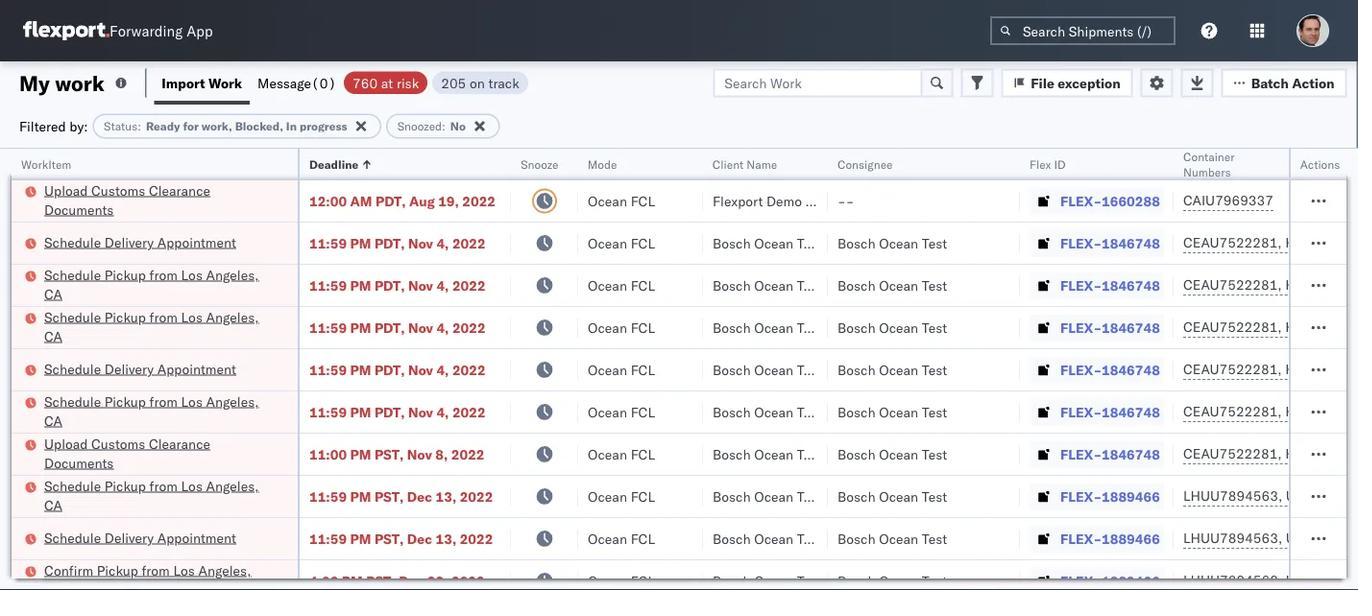 Task type: locate. For each thing, give the bounding box(es) containing it.
3 ceau7522281, from the top
[[1183, 319, 1282, 336]]

2 vertical spatial 1889466
[[1102, 573, 1160, 590]]

pickup inside confirm pickup from los angeles, ca
[[97, 562, 138, 579]]

4 fcl from the top
[[631, 319, 655, 336]]

mode button
[[578, 153, 684, 172]]

schedule delivery appointment
[[44, 234, 236, 251], [44, 361, 236, 378], [44, 530, 236, 547]]

3 schedule delivery appointment button from the top
[[44, 529, 236, 550]]

1 vertical spatial schedule delivery appointment link
[[44, 360, 236, 379]]

4 schedule pickup from los angeles, ca from the top
[[44, 478, 259, 514]]

1 horizontal spatial :
[[442, 119, 446, 134]]

2 schedule pickup from los angeles, ca link from the top
[[44, 308, 273, 346]]

1 vertical spatial 1889466
[[1102, 531, 1160, 548]]

3 lhuu7894563, uetu52384 from the top
[[1183, 573, 1358, 589]]

3 schedule delivery appointment link from the top
[[44, 529, 236, 548]]

lhuu7894563, uetu52384 for schedule pickup from los angeles, ca
[[1183, 488, 1358, 505]]

bosch ocean test
[[713, 235, 823, 252], [838, 235, 947, 252], [713, 277, 823, 294], [838, 277, 947, 294], [713, 319, 823, 336], [838, 319, 947, 336], [713, 362, 823, 378], [838, 362, 947, 378], [713, 404, 823, 421], [838, 404, 947, 421], [713, 446, 823, 463], [838, 446, 947, 463], [713, 488, 823, 505], [838, 488, 947, 505], [713, 531, 823, 548], [838, 531, 947, 548], [713, 573, 823, 590], [838, 573, 947, 590]]

schedule delivery appointment button for 11:59 pm pst, dec 13, 2022
[[44, 529, 236, 550]]

3 flex-1889466 from the top
[[1061, 573, 1160, 590]]

snoozed : no
[[397, 119, 466, 134]]

1 vertical spatial 13,
[[436, 531, 457, 548]]

4 hlxu62694 from the top
[[1286, 361, 1358, 378]]

4 schedule from the top
[[44, 361, 101, 378]]

4,
[[437, 235, 449, 252], [437, 277, 449, 294], [437, 319, 449, 336], [437, 362, 449, 378], [437, 404, 449, 421]]

2 vertical spatial lhuu7894563,
[[1183, 573, 1283, 589]]

2 : from the left
[[442, 119, 446, 134]]

uetu52384
[[1286, 488, 1358, 505], [1286, 530, 1358, 547], [1286, 573, 1358, 589]]

7 ocean fcl from the top
[[588, 446, 655, 463]]

13, down 8,
[[436, 488, 457, 505]]

schedule pickup from los angeles, ca link
[[44, 266, 273, 304], [44, 308, 273, 346], [44, 392, 273, 431], [44, 477, 273, 515]]

11:59 for fourth schedule pickup from los angeles, ca link
[[309, 488, 347, 505]]

0 vertical spatial documents
[[44, 201, 114, 218]]

2 schedule from the top
[[44, 267, 101, 283]]

pdt,
[[376, 193, 406, 209], [375, 235, 405, 252], [375, 277, 405, 294], [375, 319, 405, 336], [375, 362, 405, 378], [375, 404, 405, 421]]

los inside confirm pickup from los angeles, ca
[[173, 562, 195, 579]]

client
[[713, 157, 744, 171]]

3 ceau7522281, hlxu62694 from the top
[[1183, 319, 1358, 336]]

abcdef for schedule pickup from los angeles, ca
[[1308, 488, 1358, 505]]

5 4, from the top
[[437, 404, 449, 421]]

customs
[[91, 182, 145, 199], [91, 436, 145, 452]]

6 flex-1846748 from the top
[[1061, 446, 1160, 463]]

angeles, for confirm pickup from los angeles, ca link
[[198, 562, 251, 579]]

Search Shipments (/) text field
[[990, 16, 1176, 45]]

1 vertical spatial clearance
[[149, 436, 210, 452]]

0 vertical spatial uetu52384
[[1286, 488, 1358, 505]]

2 lhuu7894563, uetu52384 from the top
[[1183, 530, 1358, 547]]

1 hlxu62694 from the top
[[1286, 234, 1358, 251]]

2 vertical spatial abcdef
[[1308, 573, 1358, 590]]

container numbers button
[[1174, 145, 1280, 180]]

1 resize handle column header from the left
[[275, 149, 298, 591]]

2 vertical spatial delivery
[[105, 530, 154, 547]]

from for first schedule pickup from los angeles, ca link
[[149, 267, 178, 283]]

1 schedule pickup from los angeles, ca from the top
[[44, 267, 259, 303]]

ca for confirm pickup from los angeles, ca link
[[44, 582, 62, 591]]

on
[[470, 74, 485, 91]]

schedule for first schedule pickup from los angeles, ca link
[[44, 267, 101, 283]]

ceau7522281, hlxu62694 for 3rd "schedule pickup from los angeles, ca" button from the bottom of the page
[[1183, 319, 1358, 336]]

4 resize handle column header from the left
[[680, 149, 703, 591]]

fcl
[[631, 193, 655, 209], [631, 235, 655, 252], [631, 277, 655, 294], [631, 319, 655, 336], [631, 362, 655, 378], [631, 404, 655, 421], [631, 446, 655, 463], [631, 488, 655, 505], [631, 531, 655, 548], [631, 573, 655, 590]]

flex-1846748 for second schedule pickup from los angeles, ca link from the top
[[1061, 319, 1160, 336]]

4 4, from the top
[[437, 362, 449, 378]]

2 upload customs clearance documents button from the top
[[44, 435, 273, 475]]

11:59 pm pdt, nov 4, 2022 for 3rd "schedule pickup from los angeles, ca" button from the top
[[309, 404, 486, 421]]

0 vertical spatial upload customs clearance documents button
[[44, 181, 273, 221]]

2022
[[462, 193, 496, 209], [452, 235, 486, 252], [452, 277, 486, 294], [452, 319, 486, 336], [452, 362, 486, 378], [452, 404, 486, 421], [451, 446, 485, 463], [460, 488, 493, 505], [460, 531, 493, 548], [451, 573, 485, 590]]

flex- for fourth schedule pickup from los angeles, ca link
[[1061, 488, 1102, 505]]

1 uetu52384 from the top
[[1286, 488, 1358, 505]]

2 1889466 from the top
[[1102, 531, 1160, 548]]

import
[[162, 74, 205, 91]]

0 vertical spatial delivery
[[105, 234, 154, 251]]

1 vertical spatial appointment
[[157, 361, 236, 378]]

2 upload from the top
[[44, 436, 88, 452]]

2 uetu52384 from the top
[[1286, 530, 1358, 547]]

blocked,
[[235, 119, 283, 134]]

0 vertical spatial dec
[[407, 488, 432, 505]]

0 vertical spatial lhuu7894563, uetu52384
[[1183, 488, 1358, 505]]

6 1846748 from the top
[[1102, 446, 1160, 463]]

actions
[[1301, 157, 1340, 171]]

confirm pickup from los angeles, ca link
[[44, 561, 273, 591]]

from inside confirm pickup from los angeles, ca
[[142, 562, 170, 579]]

2 upload customs clearance documents from the top
[[44, 436, 210, 472]]

in
[[286, 119, 297, 134]]

1 upload from the top
[[44, 182, 88, 199]]

2022 for second schedule pickup from los angeles, ca link from the bottom of the page
[[452, 404, 486, 421]]

pickup for 1st "schedule pickup from los angeles, ca" button from the bottom
[[105, 478, 146, 495]]

2022 for 11:00 pm pst, nov 8, 2022's the upload customs clearance documents link
[[451, 446, 485, 463]]

2 1846748 from the top
[[1102, 277, 1160, 294]]

pdt, for second schedule pickup from los angeles, ca link from the bottom of the page
[[375, 404, 405, 421]]

bosch
[[713, 235, 751, 252], [838, 235, 876, 252], [713, 277, 751, 294], [838, 277, 876, 294], [713, 319, 751, 336], [838, 319, 876, 336], [713, 362, 751, 378], [838, 362, 876, 378], [713, 404, 751, 421], [838, 404, 876, 421], [713, 446, 751, 463], [838, 446, 876, 463], [713, 488, 751, 505], [838, 488, 876, 505], [713, 531, 751, 548], [838, 531, 876, 548], [713, 573, 751, 590], [838, 573, 876, 590]]

consignee
[[838, 157, 893, 171], [806, 193, 870, 209]]

1 11:59 pm pdt, nov 4, 2022 from the top
[[309, 235, 486, 252]]

batch action button
[[1222, 69, 1347, 98]]

1 customs from the top
[[91, 182, 145, 199]]

10 flex- from the top
[[1061, 573, 1102, 590]]

2022 for fourth schedule pickup from los angeles, ca link
[[460, 488, 493, 505]]

4 ceau7522281, hlxu62694 from the top
[[1183, 361, 1358, 378]]

0 vertical spatial 11:59 pm pst, dec 13, 2022
[[309, 488, 493, 505]]

file exception button
[[1001, 69, 1133, 98], [1001, 69, 1133, 98]]

message (0)
[[257, 74, 336, 91]]

11:59 pm pdt, nov 4, 2022 for 3rd "schedule pickup from los angeles, ca" button from the bottom of the page
[[309, 319, 486, 336]]

pickup for 3rd "schedule pickup from los angeles, ca" button from the top
[[105, 393, 146, 410]]

4 flex-1846748 from the top
[[1061, 362, 1160, 378]]

upload customs clearance documents for 12:00 am pdt, aug 19, 2022
[[44, 182, 210, 218]]

5 ceau7522281, hlxu62694 from the top
[[1183, 403, 1358, 420]]

1 vertical spatial upload customs clearance documents button
[[44, 435, 273, 475]]

2 customs from the top
[[91, 436, 145, 452]]

1 vertical spatial 11:59 pm pst, dec 13, 2022
[[309, 531, 493, 548]]

lhuu7894563,
[[1183, 488, 1283, 505], [1183, 530, 1283, 547], [1183, 573, 1283, 589]]

--
[[838, 193, 854, 209]]

flex- for 11:00 pm pst, nov 8, 2022's the upload customs clearance documents link
[[1061, 446, 1102, 463]]

6 ceau7522281, hlxu62694 from the top
[[1183, 446, 1358, 463]]

0 vertical spatial appointment
[[157, 234, 236, 251]]

flex-1889466 button
[[1030, 484, 1164, 511], [1030, 484, 1164, 511], [1030, 526, 1164, 553], [1030, 526, 1164, 553], [1030, 568, 1164, 591], [1030, 568, 1164, 591]]

flex-1846748 for second schedule pickup from los angeles, ca link from the bottom of the page
[[1061, 404, 1160, 421]]

1 schedule from the top
[[44, 234, 101, 251]]

ca inside confirm pickup from los angeles, ca
[[44, 582, 62, 591]]

consignee up "--"
[[838, 157, 893, 171]]

0 vertical spatial 1889466
[[1102, 488, 1160, 505]]

by:
[[69, 118, 88, 134]]

2 schedule pickup from los angeles, ca from the top
[[44, 309, 259, 345]]

1 flex-1889466 from the top
[[1061, 488, 1160, 505]]

1 ceau7522281, from the top
[[1183, 234, 1282, 251]]

angeles, for fourth schedule pickup from los angeles, ca link
[[206, 478, 259, 495]]

ceau7522281, for second schedule pickup from los angeles, ca link from the top
[[1183, 319, 1282, 336]]

2022 for second schedule pickup from los angeles, ca link from the top
[[452, 319, 486, 336]]

2 vertical spatial dec
[[399, 573, 424, 590]]

0 vertical spatial clearance
[[149, 182, 210, 199]]

schedule delivery appointment for 11:59 pm pst, dec 13, 2022
[[44, 530, 236, 547]]

6 schedule from the top
[[44, 478, 101, 495]]

ca for second schedule pickup from los angeles, ca link from the top
[[44, 328, 62, 345]]

schedule for 11:59 pm pdt, nov 4, 2022 'schedule delivery appointment' link
[[44, 234, 101, 251]]

los
[[181, 267, 203, 283], [181, 309, 203, 326], [181, 393, 203, 410], [181, 478, 203, 495], [173, 562, 195, 579]]

7 flex- from the top
[[1061, 446, 1102, 463]]

2 vertical spatial flex-1889466
[[1061, 573, 1160, 590]]

2 schedule delivery appointment from the top
[[44, 361, 236, 378]]

pickup for confirm pickup from los angeles, ca button
[[97, 562, 138, 579]]

pickup for fourth "schedule pickup from los angeles, ca" button from the bottom of the page
[[105, 267, 146, 283]]

flex- for second 'schedule delivery appointment' link from the top
[[1061, 362, 1102, 378]]

pm
[[350, 235, 371, 252], [350, 277, 371, 294], [350, 319, 371, 336], [350, 362, 371, 378], [350, 404, 371, 421], [350, 446, 371, 463], [350, 488, 371, 505], [350, 531, 371, 548], [342, 573, 363, 590]]

dec up 23,
[[407, 531, 432, 548]]

1 vertical spatial uetu52384
[[1286, 530, 1358, 547]]

4 ceau7522281, from the top
[[1183, 361, 1282, 378]]

2 vertical spatial schedule delivery appointment button
[[44, 529, 236, 550]]

1 vertical spatial customs
[[91, 436, 145, 452]]

5 flex- from the top
[[1061, 362, 1102, 378]]

5 test123 from the top
[[1308, 404, 1358, 421]]

2 resize handle column header from the left
[[488, 149, 511, 591]]

11:59 pm pdt, nov 4, 2022 for fourth "schedule pickup from los angeles, ca" button from the bottom of the page
[[309, 277, 486, 294]]

1 vertical spatial dec
[[407, 531, 432, 548]]

5 11:59 pm pdt, nov 4, 2022 from the top
[[309, 404, 486, 421]]

0 vertical spatial upload customs clearance documents link
[[44, 181, 273, 219]]

1 vertical spatial upload
[[44, 436, 88, 452]]

11:59 for first schedule pickup from los angeles, ca link
[[309, 277, 347, 294]]

upload customs clearance documents button
[[44, 181, 273, 221], [44, 435, 273, 475]]

11:59 pm pst, dec 13, 2022 down 11:00 pm pst, nov 8, 2022
[[309, 488, 493, 505]]

upload customs clearance documents link
[[44, 181, 273, 219], [44, 435, 273, 473]]

ceau7522281, hlxu62694 for 3rd "schedule pickup from los angeles, ca" button from the top
[[1183, 403, 1358, 420]]

batch action
[[1251, 74, 1335, 91]]

3 fcl from the top
[[631, 277, 655, 294]]

1 vertical spatial documents
[[44, 455, 114, 472]]

0 vertical spatial consignee
[[838, 157, 893, 171]]

documents
[[44, 201, 114, 218], [44, 455, 114, 472]]

0 vertical spatial customs
[[91, 182, 145, 199]]

1846748 for 11:00 pm pst, nov 8, 2022's upload customs clearance documents 'button'
[[1102, 446, 1160, 463]]

los for fourth schedule pickup from los angeles, ca link
[[181, 478, 203, 495]]

2 delivery from the top
[[105, 361, 154, 378]]

1 vertical spatial lhuu7894563,
[[1183, 530, 1283, 547]]

action
[[1292, 74, 1335, 91]]

my
[[19, 70, 50, 96]]

2 vertical spatial schedule delivery appointment link
[[44, 529, 236, 548]]

5 schedule from the top
[[44, 393, 101, 410]]

(0)
[[311, 74, 336, 91]]

resize handle column header for client name
[[805, 149, 828, 591]]

appointment
[[157, 234, 236, 251], [157, 361, 236, 378], [157, 530, 236, 547]]

upload customs clearance documents button for 11:00 pm pst, nov 8, 2022
[[44, 435, 273, 475]]

1 flex- from the top
[[1061, 193, 1102, 209]]

8 flex- from the top
[[1061, 488, 1102, 505]]

:
[[138, 119, 141, 134], [442, 119, 446, 134]]

3 11:59 pm pdt, nov 4, 2022 from the top
[[309, 319, 486, 336]]

3 4, from the top
[[437, 319, 449, 336]]

3 abcdef from the top
[[1308, 573, 1358, 590]]

test123 for second schedule pickup from los angeles, ca link from the bottom of the page
[[1308, 404, 1358, 421]]

1 vertical spatial lhuu7894563, uetu52384
[[1183, 530, 1358, 547]]

hlxu62694
[[1286, 234, 1358, 251], [1286, 277, 1358, 293], [1286, 319, 1358, 336], [1286, 361, 1358, 378], [1286, 403, 1358, 420], [1286, 446, 1358, 463]]

0 vertical spatial upload
[[44, 182, 88, 199]]

1 1846748 from the top
[[1102, 235, 1160, 252]]

file
[[1031, 74, 1055, 91]]

ocean
[[588, 193, 627, 209], [588, 235, 627, 252], [754, 235, 794, 252], [879, 235, 919, 252], [588, 277, 627, 294], [754, 277, 794, 294], [879, 277, 919, 294], [588, 319, 627, 336], [754, 319, 794, 336], [879, 319, 919, 336], [588, 362, 627, 378], [754, 362, 794, 378], [879, 362, 919, 378], [588, 404, 627, 421], [754, 404, 794, 421], [879, 404, 919, 421], [588, 446, 627, 463], [754, 446, 794, 463], [879, 446, 919, 463], [588, 488, 627, 505], [754, 488, 794, 505], [879, 488, 919, 505], [588, 531, 627, 548], [754, 531, 794, 548], [879, 531, 919, 548], [588, 573, 627, 590], [754, 573, 794, 590], [879, 573, 919, 590]]

flex- for second schedule pickup from los angeles, ca link from the bottom of the page
[[1061, 404, 1102, 421]]

3 1889466 from the top
[[1102, 573, 1160, 590]]

11:00 pm pst, nov 8, 2022
[[309, 446, 485, 463]]

1 vertical spatial schedule delivery appointment
[[44, 361, 236, 378]]

ymluw2
[[1308, 193, 1358, 209]]

0 vertical spatial schedule delivery appointment
[[44, 234, 236, 251]]

11:59 pm pst, dec 13, 2022
[[309, 488, 493, 505], [309, 531, 493, 548]]

angeles, for second schedule pickup from los angeles, ca link from the top
[[206, 309, 259, 326]]

1 vertical spatial consignee
[[806, 193, 870, 209]]

0 vertical spatial lhuu7894563,
[[1183, 488, 1283, 505]]

flex id
[[1030, 157, 1066, 171]]

client name button
[[703, 153, 809, 172]]

pickup
[[105, 267, 146, 283], [105, 309, 146, 326], [105, 393, 146, 410], [105, 478, 146, 495], [97, 562, 138, 579]]

11:59 pm pst, dec 13, 2022 up 4:00 pm pst, dec 23, 2022
[[309, 531, 493, 548]]

2 vertical spatial lhuu7894563, uetu52384
[[1183, 573, 1358, 589]]

angeles, inside confirm pickup from los angeles, ca
[[198, 562, 251, 579]]

0 vertical spatial schedule delivery appointment link
[[44, 233, 236, 252]]

2 11:59 pm pdt, nov 4, 2022 from the top
[[309, 277, 486, 294]]

schedule delivery appointment for 11:59 pm pdt, nov 4, 2022
[[44, 234, 236, 251]]

1 vertical spatial upload customs clearance documents
[[44, 436, 210, 472]]

los for confirm pickup from los angeles, ca link
[[173, 562, 195, 579]]

workitem
[[21, 157, 71, 171]]

1846748
[[1102, 235, 1160, 252], [1102, 277, 1160, 294], [1102, 319, 1160, 336], [1102, 362, 1160, 378], [1102, 404, 1160, 421], [1102, 446, 1160, 463]]

los for first schedule pickup from los angeles, ca link
[[181, 267, 203, 283]]

13, up 23,
[[436, 531, 457, 548]]

flex-1660288
[[1061, 193, 1160, 209]]

6 flex- from the top
[[1061, 404, 1102, 421]]

pst, left 8,
[[375, 446, 404, 463]]

0 vertical spatial upload customs clearance documents
[[44, 182, 210, 218]]

1 vertical spatial abcdef
[[1308, 531, 1358, 548]]

flex
[[1030, 157, 1051, 171]]

0 horizontal spatial :
[[138, 119, 141, 134]]

6 ocean fcl from the top
[[588, 404, 655, 421]]

6 resize handle column header from the left
[[997, 149, 1020, 591]]

file exception
[[1031, 74, 1121, 91]]

3 lhuu7894563, from the top
[[1183, 573, 1283, 589]]

3 11:59 from the top
[[309, 319, 347, 336]]

2022 for second 'schedule delivery appointment' link from the top
[[452, 362, 486, 378]]

1889466
[[1102, 488, 1160, 505], [1102, 531, 1160, 548], [1102, 573, 1160, 590]]

4 flex- from the top
[[1061, 319, 1102, 336]]

1 vertical spatial flex-1889466
[[1061, 531, 1160, 548]]

3 hlxu62694 from the top
[[1286, 319, 1358, 336]]

2 flex-1846748 from the top
[[1061, 277, 1160, 294]]

pdt, for the upload customs clearance documents link related to 12:00 am pdt, aug 19, 2022
[[376, 193, 406, 209]]

no
[[450, 119, 466, 134]]

1 - from the left
[[838, 193, 846, 209]]

: left ready
[[138, 119, 141, 134]]

lhuu7894563, for confirm pickup from los angeles, ca
[[1183, 573, 1283, 589]]

2 schedule delivery appointment link from the top
[[44, 360, 236, 379]]

flex-1889466 for schedule pickup from los angeles, ca
[[1061, 488, 1160, 505]]

3 appointment from the top
[[157, 530, 236, 547]]

delivery
[[105, 234, 154, 251], [105, 361, 154, 378], [105, 530, 154, 547]]

flex- for first schedule pickup from los angeles, ca link
[[1061, 277, 1102, 294]]

1 vertical spatial schedule delivery appointment button
[[44, 360, 236, 381]]

: left no
[[442, 119, 446, 134]]

nov for first schedule pickup from los angeles, ca link
[[408, 277, 433, 294]]

1 lhuu7894563, from the top
[[1183, 488, 1283, 505]]

consignee right demo
[[806, 193, 870, 209]]

resize handle column header for consignee
[[997, 149, 1020, 591]]

2 vertical spatial uetu52384
[[1286, 573, 1358, 589]]

1 schedule pickup from los angeles, ca link from the top
[[44, 266, 273, 304]]

ceau7522281, hlxu62694
[[1183, 234, 1358, 251], [1183, 277, 1358, 293], [1183, 319, 1358, 336], [1183, 361, 1358, 378], [1183, 403, 1358, 420], [1183, 446, 1358, 463]]

nov for second schedule pickup from los angeles, ca link from the top
[[408, 319, 433, 336]]

from for second schedule pickup from los angeles, ca link from the top
[[149, 309, 178, 326]]

2 4, from the top
[[437, 277, 449, 294]]

schedule pickup from los angeles, ca for second schedule pickup from los angeles, ca link from the bottom of the page
[[44, 393, 259, 429]]

test123 for second schedule pickup from los angeles, ca link from the top
[[1308, 319, 1358, 336]]

resize handle column header
[[275, 149, 298, 591], [488, 149, 511, 591], [555, 149, 578, 591], [680, 149, 703, 591], [805, 149, 828, 591], [997, 149, 1020, 591], [1151, 149, 1174, 591], [1276, 149, 1299, 591], [1324, 149, 1347, 591]]

1 vertical spatial delivery
[[105, 361, 154, 378]]

0 vertical spatial 13,
[[436, 488, 457, 505]]

7 11:59 from the top
[[309, 531, 347, 548]]

6 hlxu62694 from the top
[[1286, 446, 1358, 463]]

clearance
[[149, 182, 210, 199], [149, 436, 210, 452]]

4, for fourth "schedule pickup from los angeles, ca" button from the bottom of the page
[[437, 277, 449, 294]]

pst, left 23,
[[366, 573, 396, 590]]

1 schedule delivery appointment button from the top
[[44, 233, 236, 254]]

appointment for 11:59 pm pdt, nov 4, 2022
[[157, 234, 236, 251]]

0 vertical spatial schedule delivery appointment button
[[44, 233, 236, 254]]

2 vertical spatial schedule delivery appointment
[[44, 530, 236, 547]]

3 uetu52384 from the top
[[1286, 573, 1358, 589]]

2 vertical spatial appointment
[[157, 530, 236, 547]]

test123 for first schedule pickup from los angeles, ca link
[[1308, 277, 1358, 294]]

2 documents from the top
[[44, 455, 114, 472]]

pst, down 11:00 pm pst, nov 8, 2022
[[375, 488, 404, 505]]

4, for 3rd "schedule pickup from los angeles, ca" button from the top
[[437, 404, 449, 421]]

dec left 23,
[[399, 573, 424, 590]]

0 vertical spatial abcdef
[[1308, 488, 1358, 505]]

schedule
[[44, 234, 101, 251], [44, 267, 101, 283], [44, 309, 101, 326], [44, 361, 101, 378], [44, 393, 101, 410], [44, 478, 101, 495], [44, 530, 101, 547]]

1889466 for confirm pickup from los angeles, ca
[[1102, 573, 1160, 590]]

mode
[[588, 157, 617, 171]]

dec down 11:00 pm pst, nov 8, 2022
[[407, 488, 432, 505]]

3 ca from the top
[[44, 413, 62, 429]]

exception
[[1058, 74, 1121, 91]]

test123
[[1308, 235, 1358, 252], [1308, 277, 1358, 294], [1308, 319, 1358, 336], [1308, 362, 1358, 378], [1308, 404, 1358, 421], [1308, 446, 1358, 463]]

1 schedule delivery appointment link from the top
[[44, 233, 236, 252]]

angeles, for first schedule pickup from los angeles, ca link
[[206, 267, 259, 283]]

demo
[[767, 193, 802, 209]]

resize handle column header for workitem
[[275, 149, 298, 591]]

1 vertical spatial upload customs clearance documents link
[[44, 435, 273, 473]]

flex-1846748
[[1061, 235, 1160, 252], [1061, 277, 1160, 294], [1061, 319, 1160, 336], [1061, 362, 1160, 378], [1061, 404, 1160, 421], [1061, 446, 1160, 463]]

3 flex-1846748 from the top
[[1061, 319, 1160, 336]]

upload customs clearance documents link for 11:00 pm pst, nov 8, 2022
[[44, 435, 273, 473]]

0 vertical spatial flex-1889466
[[1061, 488, 1160, 505]]

1 test123 from the top
[[1308, 235, 1358, 252]]



Task type: describe. For each thing, give the bounding box(es) containing it.
documents for 12:00
[[44, 201, 114, 218]]

flex-1846748 for second 'schedule delivery appointment' link from the top
[[1061, 362, 1160, 378]]

2022 for the upload customs clearance documents link related to 12:00 am pdt, aug 19, 2022
[[462, 193, 496, 209]]

customs for 12:00 am pdt, aug 19, 2022
[[91, 182, 145, 199]]

1846748 for fourth "schedule pickup from los angeles, ca" button from the bottom of the page
[[1102, 277, 1160, 294]]

1 schedule pickup from los angeles, ca button from the top
[[44, 266, 273, 306]]

nov for second 'schedule delivery appointment' link from the top
[[408, 362, 433, 378]]

from for second schedule pickup from los angeles, ca link from the bottom of the page
[[149, 393, 178, 410]]

upload for 12:00 am pdt, aug 19, 2022
[[44, 182, 88, 199]]

3 ocean fcl from the top
[[588, 277, 655, 294]]

hlxu62694 for second 'schedule delivery appointment' link from the top
[[1286, 361, 1358, 378]]

at
[[381, 74, 393, 91]]

2 ocean fcl from the top
[[588, 235, 655, 252]]

4:00
[[309, 573, 339, 590]]

12:00 am pdt, aug 19, 2022
[[309, 193, 496, 209]]

3 resize handle column header from the left
[[555, 149, 578, 591]]

ceau7522281, for first schedule pickup from los angeles, ca link
[[1183, 277, 1282, 293]]

1 13, from the top
[[436, 488, 457, 505]]

am
[[350, 193, 372, 209]]

3 schedule pickup from los angeles, ca button from the top
[[44, 392, 273, 433]]

container numbers
[[1183, 149, 1235, 179]]

hlxu62694 for first schedule pickup from los angeles, ca link
[[1286, 277, 1358, 293]]

23,
[[427, 573, 448, 590]]

uetu52384 for confirm pickup from los angeles, ca
[[1286, 573, 1358, 589]]

pst, for schedule pickup from los angeles, ca
[[375, 488, 404, 505]]

forwarding app
[[110, 22, 213, 40]]

upload customs clearance documents button for 12:00 am pdt, aug 19, 2022
[[44, 181, 273, 221]]

progress
[[300, 119, 347, 134]]

test123 for second 'schedule delivery appointment' link from the top
[[1308, 362, 1358, 378]]

delivery for 11:59 pm pst, dec 13, 2022
[[105, 530, 154, 547]]

2 11:59 pm pst, dec 13, 2022 from the top
[[309, 531, 493, 548]]

2 schedule delivery appointment button from the top
[[44, 360, 236, 381]]

nov for second schedule pickup from los angeles, ca link from the bottom of the page
[[408, 404, 433, 421]]

4 schedule pickup from los angeles, ca link from the top
[[44, 477, 273, 515]]

mbl/maw
[[1308, 157, 1358, 171]]

batch
[[1251, 74, 1289, 91]]

9 flex- from the top
[[1061, 531, 1102, 548]]

id
[[1054, 157, 1066, 171]]

aug
[[409, 193, 435, 209]]

ready
[[146, 119, 180, 134]]

7 fcl from the top
[[631, 446, 655, 463]]

6 test123 from the top
[[1308, 446, 1358, 463]]

205 on track
[[441, 74, 519, 91]]

uetu52384 for schedule pickup from los angeles, ca
[[1286, 488, 1358, 505]]

from for confirm pickup from los angeles, ca link
[[142, 562, 170, 579]]

ceau7522281, hlxu62694 for fourth "schedule pickup from los angeles, ca" button from the bottom of the page
[[1183, 277, 1358, 293]]

from for fourth schedule pickup from los angeles, ca link
[[149, 478, 178, 495]]

numbers
[[1183, 165, 1231, 179]]

work
[[55, 70, 105, 96]]

schedule for fourth schedule pickup from los angeles, ca link
[[44, 478, 101, 495]]

2 13, from the top
[[436, 531, 457, 548]]

6 ceau7522281, from the top
[[1183, 446, 1282, 463]]

pdt, for second schedule pickup from los angeles, ca link from the top
[[375, 319, 405, 336]]

1 flex-1846748 from the top
[[1061, 235, 1160, 252]]

2 - from the left
[[846, 193, 854, 209]]

snoozed
[[397, 119, 442, 134]]

4, for 3rd "schedule pickup from los angeles, ca" button from the bottom of the page
[[437, 319, 449, 336]]

pdt, for second 'schedule delivery appointment' link from the top
[[375, 362, 405, 378]]

deadline button
[[300, 153, 492, 172]]

ceau7522281, for second 'schedule delivery appointment' link from the top
[[1183, 361, 1282, 378]]

upload customs clearance documents for 11:00 pm pst, nov 8, 2022
[[44, 436, 210, 472]]

work,
[[202, 119, 232, 134]]

11:59 for second 'schedule delivery appointment' link from the top
[[309, 362, 347, 378]]

5 fcl from the top
[[631, 362, 655, 378]]

resize handle column header for flex id
[[1151, 149, 1174, 591]]

5 ocean fcl from the top
[[588, 362, 655, 378]]

8 ocean fcl from the top
[[588, 488, 655, 505]]

9 resize handle column header from the left
[[1324, 149, 1347, 591]]

8 fcl from the top
[[631, 488, 655, 505]]

11:59 for second schedule pickup from los angeles, ca link from the bottom of the page
[[309, 404, 347, 421]]

upload for 11:00 pm pst, nov 8, 2022
[[44, 436, 88, 452]]

pm for second schedule pickup from los angeles, ca link from the top
[[350, 319, 371, 336]]

ca for first schedule pickup from los angeles, ca link
[[44, 286, 62, 303]]

pm for second schedule pickup from los angeles, ca link from the bottom of the page
[[350, 404, 371, 421]]

flex-1889466 for confirm pickup from los angeles, ca
[[1061, 573, 1160, 590]]

19,
[[438, 193, 459, 209]]

angeles, for second schedule pickup from los angeles, ca link from the bottom of the page
[[206, 393, 259, 410]]

hlxu62694 for second schedule pickup from los angeles, ca link from the bottom of the page
[[1286, 403, 1358, 420]]

name
[[747, 157, 777, 171]]

resize handle column header for deadline
[[488, 149, 511, 591]]

los for second schedule pickup from los angeles, ca link from the top
[[181, 309, 203, 326]]

snooze
[[521, 157, 558, 171]]

risk
[[397, 74, 419, 91]]

flex- for confirm pickup from los angeles, ca link
[[1061, 573, 1102, 590]]

schedule pickup from los angeles, ca for fourth schedule pickup from los angeles, ca link
[[44, 478, 259, 514]]

flexport demo consignee
[[713, 193, 870, 209]]

for
[[183, 119, 199, 134]]

9 ocean fcl from the top
[[588, 531, 655, 548]]

pst, up 4:00 pm pst, dec 23, 2022
[[375, 531, 404, 548]]

2 abcdef from the top
[[1308, 531, 1358, 548]]

1 11:59 from the top
[[309, 235, 347, 252]]

2 appointment from the top
[[157, 361, 236, 378]]

deadline
[[309, 157, 359, 171]]

status
[[104, 119, 138, 134]]

pm for fourth schedule pickup from los angeles, ca link
[[350, 488, 371, 505]]

4 schedule pickup from los angeles, ca button from the top
[[44, 477, 273, 517]]

message
[[257, 74, 311, 91]]

status : ready for work, blocked, in progress
[[104, 119, 347, 134]]

import work button
[[154, 61, 250, 105]]

flex- for second schedule pickup from los angeles, ca link from the top
[[1061, 319, 1102, 336]]

Search Work text field
[[713, 69, 922, 98]]

abcdef for confirm pickup from los angeles, ca
[[1308, 573, 1358, 590]]

flexport
[[713, 193, 763, 209]]

customs for 11:00 pm pst, nov 8, 2022
[[91, 436, 145, 452]]

consignee button
[[828, 153, 1001, 172]]

filtered by:
[[19, 118, 88, 134]]

6 fcl from the top
[[631, 404, 655, 421]]

clearance for 12:00 am pdt, aug 19, 2022
[[149, 182, 210, 199]]

1846748 for second schedule delivery appointment button from the bottom
[[1102, 362, 1160, 378]]

pm for second 'schedule delivery appointment' link from the top
[[350, 362, 371, 378]]

consignee inside 'consignee' button
[[838, 157, 893, 171]]

2022 for first schedule pickup from los angeles, ca link
[[452, 277, 486, 294]]

clearance for 11:00 pm pst, nov 8, 2022
[[149, 436, 210, 452]]

1 11:59 pm pst, dec 13, 2022 from the top
[[309, 488, 493, 505]]

client name
[[713, 157, 777, 171]]

confirm
[[44, 562, 93, 579]]

hlxu62694 for second schedule pickup from los angeles, ca link from the top
[[1286, 319, 1358, 336]]

2022 for confirm pickup from los angeles, ca link
[[451, 573, 485, 590]]

pm for confirm pickup from los angeles, ca link
[[342, 573, 363, 590]]

11:00
[[309, 446, 347, 463]]

my work
[[19, 70, 105, 96]]

4 ocean fcl from the top
[[588, 319, 655, 336]]

1 ocean fcl from the top
[[588, 193, 655, 209]]

8,
[[435, 446, 448, 463]]

workitem button
[[12, 153, 279, 172]]

documents for 11:00
[[44, 455, 114, 472]]

import work
[[162, 74, 242, 91]]

1 ceau7522281, hlxu62694 from the top
[[1183, 234, 1358, 251]]

1 4, from the top
[[437, 235, 449, 252]]

upload customs clearance documents link for 12:00 am pdt, aug 19, 2022
[[44, 181, 273, 219]]

flex- for the upload customs clearance documents link related to 12:00 am pdt, aug 19, 2022
[[1061, 193, 1102, 209]]

2 flex-1889466 from the top
[[1061, 531, 1160, 548]]

forwarding
[[110, 22, 183, 40]]

app
[[187, 22, 213, 40]]

2 schedule pickup from los angeles, ca button from the top
[[44, 308, 273, 348]]

forwarding app link
[[23, 21, 213, 40]]

confirm pickup from los angeles, ca button
[[44, 561, 273, 591]]

los for second schedule pickup from los angeles, ca link from the bottom of the page
[[181, 393, 203, 410]]

container
[[1183, 149, 1235, 164]]

4:00 pm pst, dec 23, 2022
[[309, 573, 485, 590]]

1846748 for 3rd "schedule pickup from los angeles, ca" button from the top
[[1102, 404, 1160, 421]]

pst, for upload customs clearance documents
[[375, 446, 404, 463]]

1 fcl from the top
[[631, 193, 655, 209]]

confirm pickup from los angeles, ca
[[44, 562, 251, 591]]

205
[[441, 74, 466, 91]]

2 lhuu7894563, from the top
[[1183, 530, 1283, 547]]

dec for schedule pickup from los angeles, ca
[[407, 488, 432, 505]]

ceau7522281, for second schedule pickup from los angeles, ca link from the bottom of the page
[[1183, 403, 1282, 420]]

1660288
[[1102, 193, 1160, 209]]

12:00
[[309, 193, 347, 209]]

resize handle column header for container numbers
[[1276, 149, 1299, 591]]

9 fcl from the top
[[631, 531, 655, 548]]

flex id button
[[1020, 153, 1155, 172]]

filtered
[[19, 118, 66, 134]]

lhuu7894563, for schedule pickup from los angeles, ca
[[1183, 488, 1283, 505]]

schedule pickup from los angeles, ca for first schedule pickup from los angeles, ca link
[[44, 267, 259, 303]]

pst, for confirm pickup from los angeles, ca
[[366, 573, 396, 590]]

schedule delivery appointment link for 11:59 pm pdt, nov 4, 2022
[[44, 233, 236, 252]]

760 at risk
[[353, 74, 419, 91]]

work
[[209, 74, 242, 91]]

3 schedule pickup from los angeles, ca link from the top
[[44, 392, 273, 431]]

760
[[353, 74, 378, 91]]

caiu7969337
[[1183, 192, 1274, 209]]

pdt, for first schedule pickup from los angeles, ca link
[[375, 277, 405, 294]]

flexport. image
[[23, 21, 110, 40]]

track
[[488, 74, 519, 91]]

10 fcl from the top
[[631, 573, 655, 590]]

2 fcl from the top
[[631, 235, 655, 252]]

2 flex- from the top
[[1061, 235, 1102, 252]]

lhuu7894563, uetu52384 for confirm pickup from los angeles, ca
[[1183, 573, 1358, 589]]

: for snoozed
[[442, 119, 446, 134]]

ceau7522281, hlxu62694 for 11:00 pm pst, nov 8, 2022's upload customs clearance documents 'button'
[[1183, 446, 1358, 463]]

mbl/maw button
[[1299, 153, 1358, 172]]

4 11:59 pm pdt, nov 4, 2022 from the top
[[309, 362, 486, 378]]

10 ocean fcl from the top
[[588, 573, 655, 590]]

schedule for 11:59 pm pst, dec 13, 2022's 'schedule delivery appointment' link
[[44, 530, 101, 547]]

dec for confirm pickup from los angeles, ca
[[399, 573, 424, 590]]

pm for first schedule pickup from los angeles, ca link
[[350, 277, 371, 294]]



Task type: vqa. For each thing, say whether or not it's contained in the screenshot.
2nd ABCDEF
yes



